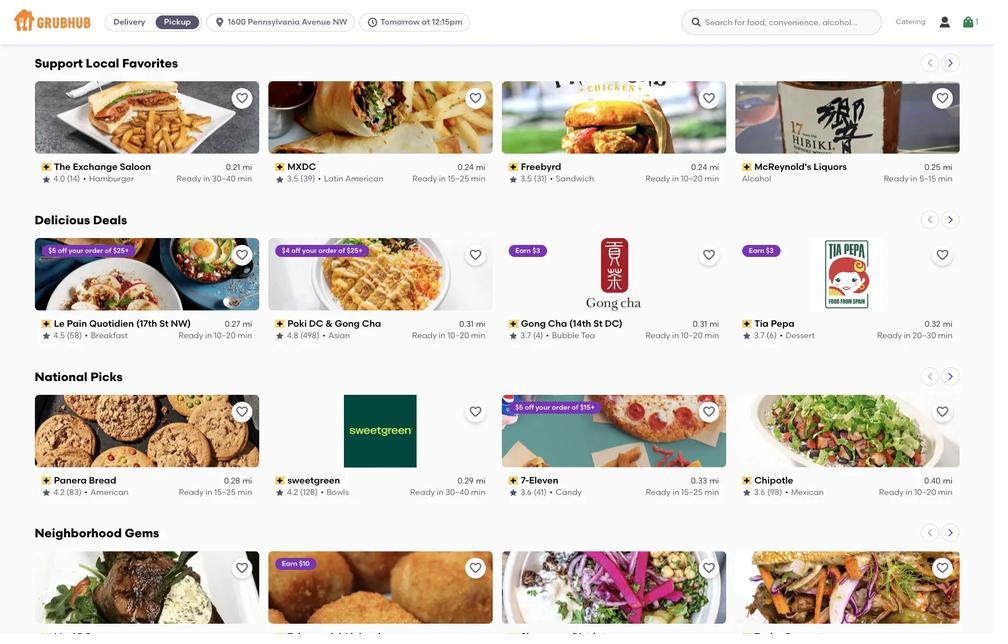 Task type: describe. For each thing, give the bounding box(es) containing it.
tia pepa logo image
[[811, 238, 884, 311]]

earn $10
[[282, 560, 310, 568]]

caret right icon image for delicious deals
[[946, 215, 955, 224]]

star icon image for tia pepa
[[742, 332, 751, 341]]

$4
[[282, 247, 290, 255]]

panera bread logo image
[[35, 395, 259, 467]]

1600
[[228, 17, 246, 27]]

in for blank street coffee
[[206, 17, 212, 27]]

paul french bakery & cafe - foggy bottom
[[755, 5, 947, 15]]

• for the exchange saloon
[[83, 174, 86, 184]]

ready for 7-eleven
[[646, 488, 671, 498]]

tomorrow
[[381, 17, 420, 27]]

ready in 30–40 min for sweetgreen
[[410, 488, 486, 498]]

(41) for 7-eleven
[[534, 488, 547, 498]]

2 cha from the left
[[548, 318, 567, 329]]

subscription pass image for blank street coffee
[[41, 6, 52, 14]]

delicious
[[35, 213, 90, 227]]

0.31 for gong cha (14th st dc)
[[693, 319, 707, 329]]

• coffee and tea
[[314, 17, 380, 27]]

1 button
[[962, 12, 979, 33]]

0.32
[[925, 319, 941, 329]]

7-eleven logo image
[[502, 395, 726, 467]]

secretea
[[287, 5, 328, 15]]

• breakfast for coffee
[[80, 17, 123, 27]]

0.29
[[458, 476, 474, 486]]

ready for freebyrd
[[646, 174, 670, 184]]

gong cha (14th st dc) logo image
[[587, 238, 641, 311]]

save this restaurant image for chipotle logo
[[936, 405, 949, 419]]

min for blank street coffee
[[238, 17, 252, 27]]

mxdc logo image
[[268, 81, 493, 154]]

svg image
[[214, 17, 226, 28]]

1 st from the left
[[159, 318, 169, 329]]

• for mxdc
[[318, 174, 321, 184]]

0.45
[[691, 6, 707, 16]]

0.33
[[691, 476, 707, 486]]

• for sweetgreen
[[321, 488, 324, 498]]

4.5
[[54, 331, 65, 341]]

exchange
[[73, 161, 118, 172]]

off for &
[[291, 247, 301, 255]]

ready in 15–25 min for mxdc
[[412, 174, 486, 184]]

poki dc & gong cha
[[287, 318, 381, 329]]

gems
[[125, 526, 159, 541]]

neighborhood gems
[[35, 526, 159, 541]]

$5 off your order of $15+
[[515, 403, 595, 411]]

min for paul french bakery & cafe - foggy bottom
[[938, 17, 953, 27]]

• hamburger
[[83, 174, 134, 184]]

ready in 10–20 min for freebyrd
[[646, 174, 719, 184]]

freebyrd
[[521, 161, 561, 172]]

4.1
[[287, 17, 296, 27]]

caret left icon image for delicious deals
[[925, 215, 934, 224]]

chipotle logo image
[[735, 395, 960, 467]]

foggy
[[883, 5, 911, 15]]

subscription pass image for support local favorites
[[742, 163, 752, 171]]

mcreynold's liquors logo image
[[735, 81, 960, 154]]

0 horizontal spatial earn
[[282, 560, 297, 568]]

• for freebyrd
[[550, 174, 553, 184]]

earn $3 for tia
[[749, 247, 774, 255]]

min for the exchange saloon
[[238, 174, 252, 184]]

poki
[[287, 318, 307, 329]]

the exchange saloon logo image
[[35, 81, 259, 154]]

• bowls
[[321, 488, 349, 498]]

3.5 (31)
[[521, 174, 547, 184]]

7-
[[521, 475, 529, 486]]

pickup button
[[153, 13, 202, 31]]

ready for le pain quotidien (17th st nw)
[[179, 331, 203, 341]]

0 vertical spatial american
[[345, 174, 384, 184]]

$25+ for (17th
[[113, 247, 129, 255]]

0.40 mi
[[924, 476, 953, 486]]

your for quotidien
[[69, 247, 83, 255]]

min for secretea
[[471, 17, 486, 27]]

breakfast for coffee
[[86, 17, 123, 27]]

caret left icon image for neighborhood gems
[[925, 529, 934, 538]]

• for secretea
[[314, 17, 317, 27]]

• american
[[84, 488, 129, 498]]

mi for poki dc & gong cha
[[476, 319, 486, 329]]

subscription pass image left le
[[41, 320, 52, 328]]

4.2 (128)
[[287, 488, 318, 498]]

15–25 for panera bread
[[214, 488, 236, 498]]

(128)
[[300, 488, 318, 498]]

and
[[348, 17, 364, 27]]

bottom
[[914, 5, 947, 15]]

0.83 mi
[[224, 6, 252, 16]]

• for chipotle
[[785, 488, 788, 498]]

caret left icon image for national picks
[[925, 372, 934, 381]]

• mexican
[[785, 488, 824, 498]]

le pain quotidien (17th st nw) logo image
[[35, 238, 259, 311]]

mi for gong cha (14th st dc)
[[710, 319, 719, 329]]

1 cha from the left
[[362, 318, 381, 329]]

(4)
[[533, 331, 543, 341]]

1 gong from the left
[[335, 318, 360, 329]]

hamburger
[[89, 174, 134, 184]]

eleven
[[529, 475, 559, 486]]

ready for chipotle
[[879, 488, 904, 498]]

$3 for tia
[[766, 247, 774, 255]]

1 vertical spatial coffee
[[320, 17, 346, 27]]

in for tia pepa
[[904, 331, 911, 341]]

ready in 15–25 min for blank street coffee
[[179, 17, 252, 27]]

0.44
[[458, 6, 474, 16]]

le pain quotidien (17th st nw)
[[54, 318, 191, 329]]

tia pepa
[[755, 318, 795, 329]]

of for &
[[338, 247, 345, 255]]

nw)
[[171, 318, 191, 329]]

1 vertical spatial &
[[326, 318, 333, 329]]

national
[[35, 370, 87, 384]]

1600 pennsylvania avenue nw
[[228, 17, 347, 27]]

national picks
[[35, 370, 123, 384]]

alcohol
[[742, 174, 771, 184]]

0.31 for poki dc & gong cha
[[459, 319, 474, 329]]

pickup
[[164, 17, 191, 27]]

0.29 mi
[[458, 476, 486, 486]]

subscription pass image for sweetgreen
[[275, 477, 285, 485]]

min for mxdc
[[471, 174, 486, 184]]

0.25
[[925, 163, 941, 172]]

ready in 30–40 min for the exchange saloon
[[177, 174, 252, 184]]

4.5 (58)
[[54, 331, 82, 341]]

shawarma district logo image
[[502, 551, 726, 624]]

star icon image for poki dc & gong cha
[[275, 332, 284, 341]]

star icon image for sweetgreen
[[275, 488, 284, 498]]

(17th
[[136, 318, 157, 329]]

15–25 for blank street coffee
[[214, 17, 236, 27]]

3.7 (6)
[[754, 331, 777, 341]]

mazi dc logo image
[[35, 551, 259, 624]]

ready in 5–15 min for secretea
[[417, 17, 486, 27]]

delivery button
[[105, 13, 153, 31]]

panera bread
[[54, 475, 116, 486]]

20–30 for paul french bakery & cafe - foggy bottom
[[913, 17, 936, 27]]

1
[[976, 17, 979, 27]]

ready for blank street coffee
[[179, 17, 204, 27]]

mi for mxdc
[[476, 163, 486, 172]]

0.27 mi
[[225, 319, 252, 329]]

gong cha (14th st dc)
[[521, 318, 623, 329]]

min for mcreynold's liquors
[[938, 174, 953, 184]]

the exchange saloon
[[54, 161, 151, 172]]

taberna del alabardero logo image
[[268, 551, 493, 624]]

(58)
[[67, 331, 82, 341]]

subscription pass image for delicious deals
[[742, 320, 752, 328]]

asian
[[328, 331, 350, 341]]

street
[[82, 5, 109, 15]]

catering
[[896, 18, 926, 26]]

ready in 20–30 min for paul french bakery & cafe - foggy bottom
[[877, 17, 953, 27]]

main navigation navigation
[[0, 0, 994, 45]]

star icon image for mxdc
[[275, 175, 284, 184]]

cafe
[[853, 5, 875, 15]]

4.0 (14)
[[54, 174, 80, 184]]

mi inside '0.45 mi ready in 10–20 min'
[[710, 6, 719, 16]]

mi for panera bread
[[243, 476, 252, 486]]

0.32 mi
[[925, 319, 953, 329]]

mexican
[[791, 488, 824, 498]]

pennsylvania
[[248, 17, 300, 27]]

the
[[54, 161, 71, 172]]

(6)
[[767, 331, 777, 341]]

min for chipotle
[[938, 488, 953, 498]]

0.27
[[225, 319, 240, 329]]

subscription pass image for poki dc & gong cha
[[275, 320, 285, 328]]

min for poki dc & gong cha
[[471, 331, 486, 341]]

15–25 for mxdc
[[448, 174, 469, 184]]

bread
[[89, 475, 116, 486]]

caret right icon image for neighborhood gems
[[946, 529, 955, 538]]

2 horizontal spatial of
[[572, 403, 579, 411]]

order for quotidien
[[85, 247, 103, 255]]

subscription pass image for mxdc
[[275, 163, 285, 171]]

catering button
[[888, 9, 934, 35]]

mi for chipotle
[[943, 476, 953, 486]]

favorites
[[122, 56, 178, 70]]

2 horizontal spatial order
[[552, 403, 570, 411]]

0.31 mi for poki dc & gong cha
[[459, 319, 486, 329]]

sweetgreen logo image
[[344, 395, 417, 467]]

earn for tia pepa
[[749, 247, 764, 255]]

0.45 mi ready in 10–20 min
[[646, 6, 719, 27]]

-
[[877, 5, 881, 15]]

sweetgreen
[[287, 475, 340, 486]]

0.28
[[224, 476, 240, 486]]

4.8 (498)
[[287, 331, 320, 341]]

• for tia pepa
[[780, 331, 783, 341]]

freebyrd  logo image
[[502, 81, 726, 154]]



Task type: vqa. For each thing, say whether or not it's contained in the screenshot.


Task type: locate. For each thing, give the bounding box(es) containing it.
1 vertical spatial american
[[90, 488, 129, 498]]

svg image inside 1 button
[[962, 15, 976, 29]]

0 horizontal spatial off
[[58, 247, 67, 255]]

in for mxdc
[[439, 174, 446, 184]]

2 4.2 from the left
[[287, 488, 298, 498]]

1600 pennsylvania avenue nw button
[[207, 13, 359, 31]]

mxdc
[[287, 161, 316, 172]]

$3 for gong
[[533, 247, 540, 255]]

(3)
[[67, 17, 77, 27]]

0.24 mi
[[458, 163, 486, 172], [691, 163, 719, 172]]

2 horizontal spatial earn
[[749, 247, 764, 255]]

(41) down 7-eleven
[[534, 488, 547, 498]]

0 vertical spatial ready in 5–15 min
[[417, 17, 486, 27]]

1 vertical spatial (41)
[[534, 488, 547, 498]]

• asian
[[322, 331, 350, 341]]

of down deals at the left of the page
[[105, 247, 111, 255]]

Search for food, convenience, alcohol... search field
[[682, 10, 882, 35]]

0 vertical spatial coffee
[[111, 5, 142, 15]]

subscription pass image inside paul french bakery & cafe - foggy bottom link
[[742, 6, 752, 14]]

min down 0.28 mi on the left of the page
[[238, 488, 252, 498]]

3.6
[[54, 17, 65, 27], [521, 488, 532, 498], [754, 488, 765, 498]]

star icon image left 3.5 (31)
[[509, 175, 518, 184]]

quotidien
[[89, 318, 134, 329]]

ready in 5–15 min
[[417, 17, 486, 27], [884, 174, 953, 184]]

save this restaurant image
[[936, 91, 949, 105], [702, 248, 716, 262], [235, 405, 249, 419], [936, 405, 949, 419], [469, 562, 482, 576], [702, 562, 716, 576], [936, 562, 949, 576]]

in for le pain quotidien (17th st nw)
[[205, 331, 212, 341]]

0 horizontal spatial gong
[[335, 318, 360, 329]]

svg image
[[938, 15, 952, 29], [962, 15, 976, 29], [367, 17, 378, 28], [691, 17, 703, 28]]

coffee up delivery
[[111, 5, 142, 15]]

3.6 (98)
[[754, 488, 782, 498]]

order left $15+
[[552, 403, 570, 411]]

12:15pm
[[432, 17, 463, 27]]

3.6 (41)
[[521, 488, 547, 498]]

3 caret right icon image from the top
[[946, 372, 955, 381]]

0 horizontal spatial $5
[[48, 247, 56, 255]]

• sandwich
[[550, 174, 594, 184]]

order down delicious deals
[[85, 247, 103, 255]]

american right latin
[[345, 174, 384, 184]]

coffee
[[111, 5, 142, 15], [320, 17, 346, 27]]

in for mcreynold's liquors
[[911, 174, 918, 184]]

earn
[[515, 247, 531, 255], [749, 247, 764, 255], [282, 560, 297, 568]]

order for &
[[319, 247, 337, 255]]

$5 for 7-
[[515, 403, 523, 411]]

0 horizontal spatial &
[[326, 318, 333, 329]]

5–15 for mcreynold's liquors
[[920, 174, 936, 184]]

1 horizontal spatial 0.24 mi
[[691, 163, 719, 172]]

ready for the exchange saloon
[[177, 174, 201, 184]]

mi
[[243, 6, 252, 16], [710, 6, 719, 16], [243, 163, 252, 172], [476, 163, 486, 172], [710, 163, 719, 172], [943, 163, 953, 172], [243, 319, 252, 329], [476, 319, 486, 329], [710, 319, 719, 329], [943, 319, 953, 329], [243, 476, 252, 486], [476, 476, 486, 486], [710, 476, 719, 486], [943, 476, 953, 486]]

0 horizontal spatial 0.31 mi
[[459, 319, 486, 329]]

3.5 (39)
[[287, 174, 315, 184]]

star icon image for secretea
[[275, 18, 284, 27]]

1 horizontal spatial st
[[594, 318, 603, 329]]

1 horizontal spatial 0.31
[[693, 319, 707, 329]]

0.28 mi
[[224, 476, 252, 486]]

star icon image for le pain quotidien (17th st nw)
[[41, 332, 51, 341]]

in for sweetgreen
[[437, 488, 444, 498]]

1 vertical spatial breakfast
[[91, 331, 128, 341]]

caret left icon image down 0.32
[[925, 372, 934, 381]]

caret right icon image down 0.40 mi
[[946, 529, 955, 538]]

breakfast down 'quotidien'
[[91, 331, 128, 341]]

• bubble tea
[[546, 331, 595, 341]]

in
[[206, 17, 212, 27], [444, 17, 451, 27], [672, 17, 679, 27], [904, 17, 911, 27], [203, 174, 210, 184], [439, 174, 446, 184], [672, 174, 679, 184], [911, 174, 918, 184], [205, 331, 212, 341], [439, 331, 446, 341], [672, 331, 679, 341], [904, 331, 911, 341], [206, 488, 212, 498], [437, 488, 444, 498], [673, 488, 679, 498], [906, 488, 913, 498]]

• right (6)
[[780, 331, 783, 341]]

2 0.24 from the left
[[691, 163, 707, 172]]

in inside '0.45 mi ready in 10–20 min'
[[672, 17, 679, 27]]

1 horizontal spatial $25+
[[347, 247, 363, 255]]

0 horizontal spatial 0.24
[[458, 163, 474, 172]]

4.2 for sweetgreen
[[287, 488, 298, 498]]

subscription pass image for 7-eleven
[[509, 477, 519, 485]]

2 $3 from the left
[[766, 247, 774, 255]]

star icon image left 4.2 (83) in the left of the page
[[41, 488, 51, 498]]

in for gong cha (14th st dc)
[[672, 331, 679, 341]]

subscription pass image
[[41, 6, 52, 14], [275, 6, 285, 14], [742, 6, 752, 14], [41, 163, 52, 171], [275, 163, 285, 171], [275, 320, 285, 328], [509, 320, 519, 328], [41, 477, 52, 485], [275, 477, 285, 485], [509, 477, 519, 485]]

1 vertical spatial dessert
[[786, 331, 815, 341]]

subscription pass image left the freebyrd
[[509, 163, 519, 171]]

10–20
[[681, 17, 703, 27], [681, 174, 703, 184], [214, 331, 236, 341], [448, 331, 469, 341], [681, 331, 703, 341], [915, 488, 936, 498]]

subscription pass image for paul french bakery & cafe - foggy bottom
[[742, 6, 752, 14]]

0 vertical spatial 5–15
[[452, 17, 469, 27]]

of right $4
[[338, 247, 345, 255]]

0.24 for freebyrd
[[691, 163, 707, 172]]

your left $15+
[[536, 403, 550, 411]]

your right $4
[[302, 247, 317, 255]]

min for panera bread
[[238, 488, 252, 498]]

1 horizontal spatial $5
[[515, 403, 523, 411]]

ready in 15–25 min
[[179, 17, 252, 27], [412, 174, 486, 184], [179, 488, 252, 498], [646, 488, 719, 498]]

0 horizontal spatial 5–15
[[452, 17, 469, 27]]

mi for tia pepa
[[943, 319, 953, 329]]

min down the 0.83 mi on the left of page
[[238, 17, 252, 27]]

ready in 5–15 min down 0.25
[[884, 174, 953, 184]]

caret left icon image down 0.40
[[925, 529, 934, 538]]

• for panera bread
[[84, 488, 88, 498]]

0.33 mi
[[691, 476, 719, 486]]

30–40
[[212, 174, 236, 184], [446, 488, 469, 498]]

taylor gourmet logo image
[[735, 551, 960, 624]]

ready for paul french bakery & cafe - foggy bottom
[[877, 17, 902, 27]]

0 horizontal spatial 3.7
[[521, 331, 531, 341]]

• down eleven
[[550, 488, 553, 498]]

star icon image left 3.6 (98)
[[742, 488, 751, 498]]

0 vertical spatial 30–40
[[212, 174, 236, 184]]

1 0.24 from the left
[[458, 163, 474, 172]]

ready for tia pepa
[[877, 331, 902, 341]]

4.1 (41)
[[287, 17, 311, 27]]

off
[[58, 247, 67, 255], [291, 247, 301, 255], [525, 403, 534, 411]]

ready in 30–40 min
[[177, 174, 252, 184], [410, 488, 486, 498]]

1 ready in 20–30 min from the top
[[877, 17, 953, 27]]

1 horizontal spatial 5–15
[[920, 174, 936, 184]]

0 horizontal spatial coffee
[[111, 5, 142, 15]]

save this restaurant image
[[235, 91, 249, 105], [469, 91, 482, 105], [702, 91, 716, 105], [235, 248, 249, 262], [469, 248, 482, 262], [936, 248, 949, 262], [469, 405, 482, 419], [702, 405, 716, 419], [235, 562, 249, 576]]

0 horizontal spatial $25+
[[113, 247, 129, 255]]

save this restaurant image for the shawarma district logo
[[702, 562, 716, 576]]

min inside '0.45 mi ready in 10–20 min'
[[705, 17, 719, 27]]

1 horizontal spatial 0.24
[[691, 163, 707, 172]]

$5 for le
[[48, 247, 56, 255]]

ready for poki dc & gong cha
[[412, 331, 437, 341]]

ready in 10–20 min for chipotle
[[879, 488, 953, 498]]

0 horizontal spatial order
[[85, 247, 103, 255]]

4.2
[[54, 488, 65, 498], [287, 488, 298, 498]]

0 vertical spatial $5
[[48, 247, 56, 255]]

1 3.5 from the left
[[287, 174, 298, 184]]

1 horizontal spatial off
[[291, 247, 301, 255]]

$25+ for gong
[[347, 247, 363, 255]]

your down delicious deals
[[69, 247, 83, 255]]

min left alcohol
[[705, 174, 719, 184]]

0.24 mi for freebyrd
[[691, 163, 719, 172]]

• right (31)
[[550, 174, 553, 184]]

1 horizontal spatial earn
[[515, 247, 531, 255]]

ready in 30–40 min down 0.29
[[410, 488, 486, 498]]

caret right icon image down bottom
[[946, 58, 955, 67]]

3.5 left (39)
[[287, 174, 298, 184]]

mi for mcreynold's liquors
[[943, 163, 953, 172]]

4 caret left icon image from the top
[[925, 529, 934, 538]]

5–15
[[452, 17, 469, 27], [920, 174, 936, 184]]

ready in 5–15 min down 0.44
[[417, 17, 486, 27]]

1 caret left icon image from the top
[[925, 58, 934, 67]]

1 horizontal spatial order
[[319, 247, 337, 255]]

star icon image left '3.5 (39)'
[[275, 175, 284, 184]]

0 horizontal spatial dessert
[[742, 17, 771, 27]]

0 horizontal spatial 4.2
[[54, 488, 65, 498]]

min left 3.7 (6)
[[705, 331, 719, 341]]

poki dc & gong cha logo image
[[268, 238, 493, 311]]

0.40
[[924, 476, 941, 486]]

1 vertical spatial 30–40
[[446, 488, 469, 498]]

1 horizontal spatial dessert
[[786, 331, 815, 341]]

2 horizontal spatial off
[[525, 403, 534, 411]]

caret left icon image
[[925, 58, 934, 67], [925, 215, 934, 224], [925, 372, 934, 381], [925, 529, 934, 538]]

1 horizontal spatial earn $3
[[749, 247, 774, 255]]

1 earn $3 from the left
[[515, 247, 540, 255]]

star icon image left 4.1
[[275, 18, 284, 27]]

2 $25+ from the left
[[347, 247, 363, 255]]

• right the (128)
[[321, 488, 324, 498]]

• for poki dc & gong cha
[[322, 331, 326, 341]]

0 vertical spatial • breakfast
[[80, 17, 123, 27]]

2 horizontal spatial 3.6
[[754, 488, 765, 498]]

dessert down pepa
[[786, 331, 815, 341]]

3.6 (3)
[[54, 17, 77, 27]]

mcreynold's
[[755, 161, 812, 172]]

0 horizontal spatial (41)
[[298, 17, 311, 27]]

4 caret right icon image from the top
[[946, 529, 955, 538]]

• for 7-eleven
[[550, 488, 553, 498]]

mi for sweetgreen
[[476, 476, 486, 486]]

• right '(98)'
[[785, 488, 788, 498]]

min down 0.33 mi
[[705, 488, 719, 498]]

0 horizontal spatial 0.24 mi
[[458, 163, 486, 172]]

1 horizontal spatial of
[[338, 247, 345, 255]]

ready in 20–30 min down bottom
[[877, 17, 953, 27]]

1 vertical spatial ready in 5–15 min
[[884, 174, 953, 184]]

0 horizontal spatial 3.5
[[287, 174, 298, 184]]

min for le pain quotidien (17th st nw)
[[238, 331, 252, 341]]

1 vertical spatial 5–15
[[920, 174, 936, 184]]

1 vertical spatial $5
[[515, 403, 523, 411]]

1 vertical spatial tea
[[581, 331, 595, 341]]

0 horizontal spatial your
[[69, 247, 83, 255]]

• for gong cha (14th st dc)
[[546, 331, 549, 341]]

ready for gong cha (14th st dc)
[[646, 331, 670, 341]]

• right the (3)
[[80, 17, 83, 27]]

dc)
[[605, 318, 623, 329]]

earn $3
[[515, 247, 540, 255], [749, 247, 774, 255]]

caret right icon image down 0.25 mi
[[946, 215, 955, 224]]

tomorrow at 12:15pm
[[381, 17, 463, 27]]

save this restaurant image for mcreynold's liquors logo
[[936, 91, 949, 105]]

1 vertical spatial ready in 20–30 min
[[877, 331, 953, 341]]

gong up 3.7 (4) at bottom right
[[521, 318, 546, 329]]

(31)
[[534, 174, 547, 184]]

subscription pass image left chipotle
[[742, 477, 752, 485]]

caret left icon image for support local favorites
[[925, 58, 934, 67]]

min down 0.44
[[471, 17, 486, 27]]

1 horizontal spatial 3.7
[[754, 331, 765, 341]]

• right (4)
[[546, 331, 549, 341]]

1 horizontal spatial &
[[844, 5, 851, 15]]

0 vertical spatial tea
[[365, 17, 380, 27]]

tia
[[755, 318, 769, 329]]

2 0.24 mi from the left
[[691, 163, 719, 172]]

& left cafe
[[844, 5, 851, 15]]

2 caret left icon image from the top
[[925, 215, 934, 224]]

ready for mxdc
[[412, 174, 437, 184]]

min for freebyrd
[[705, 174, 719, 184]]

paul french bakery & cafe - foggy bottom link
[[742, 4, 953, 17]]

2 0.31 from the left
[[693, 319, 707, 329]]

0 horizontal spatial american
[[90, 488, 129, 498]]

star icon image left 4.8 on the bottom of page
[[275, 332, 284, 341]]

min down 0.40 mi
[[938, 488, 953, 498]]

min
[[238, 17, 252, 27], [471, 17, 486, 27], [705, 17, 719, 27], [938, 17, 953, 27], [238, 174, 252, 184], [471, 174, 486, 184], [705, 174, 719, 184], [938, 174, 953, 184], [238, 331, 252, 341], [471, 331, 486, 341], [705, 331, 719, 341], [938, 331, 953, 341], [238, 488, 252, 498], [471, 488, 486, 498], [705, 488, 719, 498], [938, 488, 953, 498]]

in for freebyrd
[[672, 174, 679, 184]]

min left 3.5 (31)
[[471, 174, 486, 184]]

3.5 for mxdc
[[287, 174, 298, 184]]

• right "(498)"
[[322, 331, 326, 341]]

1 0.31 mi from the left
[[459, 319, 486, 329]]

min for sweetgreen
[[471, 488, 486, 498]]

tea
[[365, 17, 380, 27], [581, 331, 595, 341]]

star icon image for gong cha (14th st dc)
[[509, 332, 518, 341]]

star icon image for freebyrd
[[509, 175, 518, 184]]

0 vertical spatial dessert
[[742, 17, 771, 27]]

• for le pain quotidien (17th st nw)
[[85, 331, 88, 341]]

$25+
[[113, 247, 129, 255], [347, 247, 363, 255]]

mi for blank street coffee
[[243, 6, 252, 16]]

3.6 left the (3)
[[54, 17, 65, 27]]

in for poki dc & gong cha
[[439, 331, 446, 341]]

0.31 mi for gong cha (14th st dc)
[[693, 319, 719, 329]]

1 vertical spatial • breakfast
[[85, 331, 128, 341]]

1 horizontal spatial 3.5
[[521, 174, 532, 184]]

subscription pass image for the exchange saloon
[[41, 163, 52, 171]]

caret right icon image down "0.32 mi"
[[946, 372, 955, 381]]

in for secretea
[[444, 17, 451, 27]]

0 horizontal spatial 0.31
[[459, 319, 474, 329]]

(41)
[[298, 17, 311, 27], [534, 488, 547, 498]]

(14)
[[67, 174, 80, 184]]

star icon image left 4.0
[[41, 175, 51, 184]]

0 horizontal spatial of
[[105, 247, 111, 255]]

10–20 for le pain quotidien (17th st nw)
[[214, 331, 236, 341]]

3.7 for gong cha (14th st dc)
[[521, 331, 531, 341]]

star icon image left 3.7 (4) at bottom right
[[509, 332, 518, 341]]

min left 3.7 (4) at bottom right
[[471, 331, 486, 341]]

subscription pass image for secretea
[[275, 6, 285, 14]]

your for &
[[302, 247, 317, 255]]

mi for freebyrd
[[710, 163, 719, 172]]

st left the dc)
[[594, 318, 603, 329]]

(83)
[[67, 488, 82, 498]]

local
[[86, 56, 119, 70]]

1 horizontal spatial coffee
[[320, 17, 346, 27]]

ready for mcreynold's liquors
[[884, 174, 909, 184]]

• candy
[[550, 488, 582, 498]]

0 vertical spatial (41)
[[298, 17, 311, 27]]

mi for 7-eleven
[[710, 476, 719, 486]]

• breakfast down 'quotidien'
[[85, 331, 128, 341]]

of left $15+
[[572, 403, 579, 411]]

• breakfast down blank street coffee at left top
[[80, 17, 123, 27]]

min down 0.21 mi
[[238, 174, 252, 184]]

subscription pass image
[[509, 163, 519, 171], [742, 163, 752, 171], [41, 320, 52, 328], [742, 320, 752, 328], [742, 477, 752, 485]]

star icon image for 7-eleven
[[509, 488, 518, 498]]

0 horizontal spatial ready in 5–15 min
[[417, 17, 486, 27]]

min down bottom
[[938, 17, 953, 27]]

0 horizontal spatial 30–40
[[212, 174, 236, 184]]

3.6 left '(98)'
[[754, 488, 765, 498]]

3.7 left (6)
[[754, 331, 765, 341]]

caret right icon image
[[946, 58, 955, 67], [946, 215, 955, 224], [946, 372, 955, 381], [946, 529, 955, 538]]

1 horizontal spatial tea
[[581, 331, 595, 341]]

• right (14)
[[83, 174, 86, 184]]

0 vertical spatial breakfast
[[86, 17, 123, 27]]

1 caret right icon image from the top
[[946, 58, 955, 67]]

3 caret left icon image from the top
[[925, 372, 934, 381]]

1 horizontal spatial your
[[302, 247, 317, 255]]

cha up bubble
[[548, 318, 567, 329]]

dessert
[[742, 17, 771, 27], [786, 331, 815, 341]]

bakery
[[810, 5, 841, 15]]

caret left icon image down catering button
[[925, 58, 934, 67]]

0 vertical spatial &
[[844, 5, 851, 15]]

4.2 left the (128)
[[287, 488, 298, 498]]

2 gong from the left
[[521, 318, 546, 329]]

gong up asian
[[335, 318, 360, 329]]

4.2 left (83)
[[54, 488, 65, 498]]

1 horizontal spatial 3.6
[[521, 488, 532, 498]]

2 horizontal spatial your
[[536, 403, 550, 411]]

•
[[80, 17, 83, 27], [314, 17, 317, 27], [83, 174, 86, 184], [318, 174, 321, 184], [550, 174, 553, 184], [85, 331, 88, 341], [322, 331, 326, 341], [546, 331, 549, 341], [780, 331, 783, 341], [84, 488, 88, 498], [321, 488, 324, 498], [550, 488, 553, 498], [785, 488, 788, 498]]

cha down "poki dc & gong cha logo"
[[362, 318, 381, 329]]

ready for sweetgreen
[[410, 488, 435, 498]]

subscription pass image left tia
[[742, 320, 752, 328]]

min down "0.32 mi"
[[938, 331, 953, 341]]

1 horizontal spatial ready in 30–40 min
[[410, 488, 486, 498]]

10–20 for poki dc & gong cha
[[448, 331, 469, 341]]

&
[[844, 5, 851, 15], [326, 318, 333, 329]]

1 3.7 from the left
[[521, 331, 531, 341]]

french
[[777, 5, 808, 15]]

1 horizontal spatial $3
[[766, 247, 774, 255]]

0.83
[[224, 6, 240, 16]]

star icon image
[[41, 18, 51, 27], [275, 18, 284, 27], [41, 175, 51, 184], [275, 175, 284, 184], [509, 175, 518, 184], [41, 332, 51, 341], [275, 332, 284, 341], [509, 332, 518, 341], [742, 332, 751, 341], [41, 488, 51, 498], [275, 488, 284, 498], [509, 488, 518, 498], [742, 488, 751, 498]]

30–40 for the exchange saloon
[[212, 174, 236, 184]]

0 horizontal spatial $3
[[533, 247, 540, 255]]

0 vertical spatial 20–30
[[913, 17, 936, 27]]

your
[[69, 247, 83, 255], [302, 247, 317, 255], [536, 403, 550, 411]]

• for blank street coffee
[[80, 17, 83, 27]]

3.5 left (31)
[[521, 174, 532, 184]]

avenue
[[302, 17, 331, 27]]

star icon image left '4.5'
[[41, 332, 51, 341]]

1 horizontal spatial (41)
[[534, 488, 547, 498]]

tea down the (14th
[[581, 331, 595, 341]]

mi for the exchange saloon
[[243, 163, 252, 172]]

1 4.2 from the left
[[54, 488, 65, 498]]

blank
[[54, 5, 79, 15]]

5–15 down 0.25
[[920, 174, 936, 184]]

0.24
[[458, 163, 474, 172], [691, 163, 707, 172]]

(98)
[[767, 488, 782, 498]]

dessert down paul
[[742, 17, 771, 27]]

20–30 down 0.32
[[913, 331, 936, 341]]

svg image inside tomorrow at 12:15pm 'button'
[[367, 17, 378, 28]]

0 vertical spatial ready in 30–40 min
[[177, 174, 252, 184]]

tea right and
[[365, 17, 380, 27]]

3.6 for blank
[[54, 17, 65, 27]]

1 vertical spatial 20–30
[[913, 331, 936, 341]]

caret right icon image for national picks
[[946, 372, 955, 381]]

0.24 mi for mxdc
[[458, 163, 486, 172]]

ready in 30–40 min down 0.21
[[177, 174, 252, 184]]

2 caret right icon image from the top
[[946, 215, 955, 224]]

liquors
[[814, 161, 847, 172]]

star icon image left 4.2 (128)
[[275, 488, 284, 498]]

1 vertical spatial ready in 30–40 min
[[410, 488, 486, 498]]

min down 0.27 mi on the left bottom of the page
[[238, 331, 252, 341]]

bubble
[[552, 331, 579, 341]]

american down bread
[[90, 488, 129, 498]]

0.31
[[459, 319, 474, 329], [693, 319, 707, 329]]

0 horizontal spatial st
[[159, 318, 169, 329]]

min down 0.45
[[705, 17, 719, 27]]

15–25
[[214, 17, 236, 27], [448, 174, 469, 184], [214, 488, 236, 498], [681, 488, 703, 498]]

1 0.24 mi from the left
[[458, 163, 486, 172]]

0.25 mi
[[925, 163, 953, 172]]

1 $3 from the left
[[533, 247, 540, 255]]

1 horizontal spatial ready in 5–15 min
[[884, 174, 953, 184]]

1 horizontal spatial 4.2
[[287, 488, 298, 498]]

star icon image left 3.7 (6)
[[742, 332, 751, 341]]

2 ready in 20–30 min from the top
[[877, 331, 953, 341]]

& right dc
[[326, 318, 333, 329]]

1 0.31 from the left
[[459, 319, 474, 329]]

10–20 for gong cha (14th st dc)
[[681, 331, 703, 341]]

1 horizontal spatial american
[[345, 174, 384, 184]]

• right (39)
[[318, 174, 321, 184]]

min for gong cha (14th st dc)
[[705, 331, 719, 341]]

paul
[[755, 5, 775, 15]]

0 horizontal spatial ready in 30–40 min
[[177, 174, 252, 184]]

caret left icon image down 0.25
[[925, 215, 934, 224]]

(41) down secretea
[[298, 17, 311, 27]]

1 horizontal spatial gong
[[521, 318, 546, 329]]

1 horizontal spatial 30–40
[[446, 488, 469, 498]]

coffee left and
[[320, 17, 346, 27]]

2 0.31 mi from the left
[[693, 319, 719, 329]]

pepa
[[771, 318, 795, 329]]

• dessert
[[780, 331, 815, 341]]

2 earn $3 from the left
[[749, 247, 774, 255]]

1 horizontal spatial 0.31 mi
[[693, 319, 719, 329]]

15–25 for 7-eleven
[[681, 488, 703, 498]]

min down 0.25 mi
[[938, 174, 953, 184]]

min down 0.29 mi
[[471, 488, 486, 498]]

• right (83)
[[84, 488, 88, 498]]

• down secretea
[[314, 17, 317, 27]]

st left nw)
[[159, 318, 169, 329]]

star icon image left 3.6 (3)
[[41, 18, 51, 27]]

2 3.7 from the left
[[754, 331, 765, 341]]

0 horizontal spatial 3.6
[[54, 17, 65, 27]]

1 horizontal spatial cha
[[548, 318, 567, 329]]

0.24 for mxdc
[[458, 163, 474, 172]]

blank street coffee
[[54, 5, 142, 15]]

in for the exchange saloon
[[203, 174, 210, 184]]

ready inside '0.45 mi ready in 10–20 min'
[[646, 17, 670, 27]]

2 3.5 from the left
[[521, 174, 532, 184]]

1 20–30 from the top
[[913, 17, 936, 27]]

$5 off your order of $25+
[[48, 247, 129, 255]]

ready in 10–20 min for poki dc & gong cha
[[412, 331, 486, 341]]

• latin american
[[318, 174, 384, 184]]

1 $25+ from the left
[[113, 247, 129, 255]]

2 20–30 from the top
[[913, 331, 936, 341]]

3.6 down 7-
[[521, 488, 532, 498]]

• right (58)
[[85, 331, 88, 341]]

2 st from the left
[[594, 318, 603, 329]]

support local favorites
[[35, 56, 178, 70]]

subscription pass image for gong cha (14th st dc)
[[509, 320, 519, 328]]

• breakfast for quotidien
[[85, 331, 128, 341]]

le
[[54, 318, 65, 329]]

subscription pass image up alcohol
[[742, 163, 752, 171]]

0 horizontal spatial cha
[[362, 318, 381, 329]]

0 horizontal spatial earn $3
[[515, 247, 540, 255]]

support
[[35, 56, 83, 70]]

3.5 for freebyrd
[[521, 174, 532, 184]]

$15+
[[580, 403, 595, 411]]

10–20 inside '0.45 mi ready in 10–20 min'
[[681, 17, 703, 27]]

3.7 left (4)
[[521, 331, 531, 341]]

bowls
[[327, 488, 349, 498]]

0 vertical spatial ready in 20–30 min
[[877, 17, 953, 27]]

tomorrow at 12:15pm button
[[359, 13, 475, 31]]

0 horizontal spatial tea
[[365, 17, 380, 27]]

breakfast down blank street coffee at left top
[[86, 17, 123, 27]]

$3
[[533, 247, 540, 255], [766, 247, 774, 255]]



